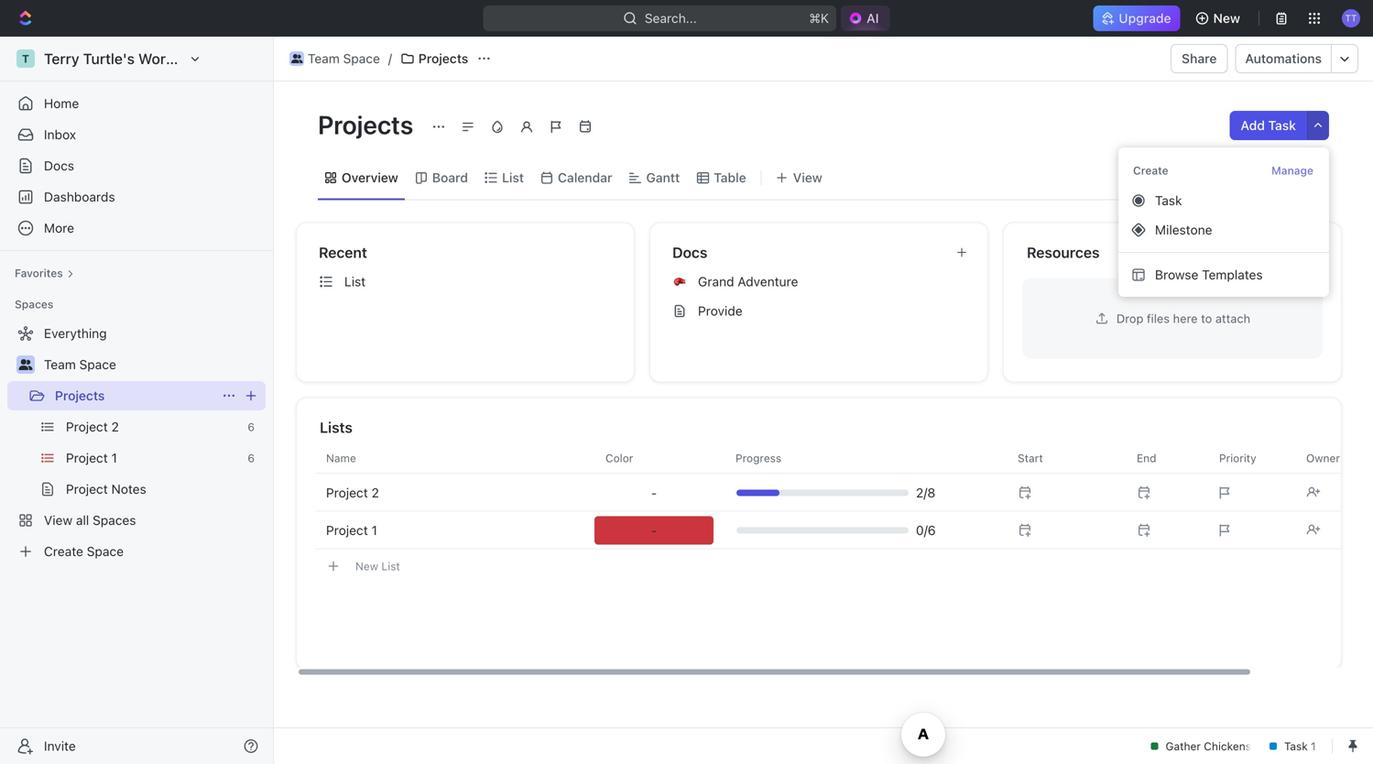 Task type: describe. For each thing, give the bounding box(es) containing it.
name button
[[315, 444, 595, 473]]

list inside new list "button"
[[382, 560, 400, 573]]

adventure
[[738, 274, 799, 289]]

sidebar navigation
[[0, 37, 274, 764]]

team space inside sidebar navigation
[[44, 357, 116, 372]]

owner
[[1307, 452, 1341, 465]]

0 horizontal spatial projects link
[[55, 381, 214, 411]]

drop
[[1117, 312, 1144, 325]]

board link
[[429, 165, 468, 191]]

add task button
[[1230, 111, 1308, 140]]

color button
[[595, 444, 714, 473]]

projects inside tree
[[55, 388, 105, 403]]

milestone
[[1156, 222, 1213, 237]]

create
[[1134, 164, 1169, 177]]

1 vertical spatial projects
[[318, 110, 419, 140]]

resources
[[1027, 244, 1100, 261]]

automations
[[1246, 51, 1323, 66]]

new for new list
[[356, 560, 379, 573]]

2/8
[[917, 485, 936, 500]]

add task
[[1241, 118, 1297, 133]]

2
[[372, 485, 379, 500]]

automations button
[[1237, 45, 1332, 72]]

add
[[1241, 118, 1266, 133]]

0 vertical spatial team
[[308, 51, 340, 66]]

browse templates button
[[1126, 260, 1323, 290]]

project for project 1
[[326, 523, 368, 538]]

spaces
[[15, 298, 54, 311]]

lists
[[320, 419, 353, 436]]

gantt
[[647, 170, 680, 185]]

project 1
[[326, 523, 378, 538]]

new button
[[1188, 4, 1252, 33]]

progress
[[736, 452, 782, 465]]

progress button
[[725, 444, 996, 473]]

manage
[[1272, 164, 1314, 177]]

grand
[[698, 274, 735, 289]]

1 horizontal spatial projects link
[[396, 48, 473, 70]]

0 vertical spatial list link
[[499, 165, 524, 191]]

search...
[[645, 11, 697, 26]]

1 horizontal spatial team space
[[308, 51, 380, 66]]

home link
[[7, 89, 266, 118]]

dashboards
[[44, 189, 115, 204]]

task inside button
[[1156, 193, 1183, 208]]

project 2 link
[[315, 475, 595, 511]]

templates
[[1203, 267, 1264, 282]]

recent
[[319, 244, 367, 261]]

0/6
[[917, 523, 936, 538]]

favorites button
[[7, 262, 81, 284]]

here
[[1174, 312, 1198, 325]]

invite
[[44, 739, 76, 754]]

to
[[1202, 312, 1213, 325]]

0 vertical spatial list
[[502, 170, 524, 185]]

attach
[[1216, 312, 1251, 325]]

upgrade link
[[1094, 5, 1181, 31]]

/
[[388, 51, 392, 66]]

team inside sidebar navigation
[[44, 357, 76, 372]]

user group image
[[19, 359, 33, 370]]

files
[[1147, 312, 1170, 325]]

resources button
[[1027, 242, 1295, 264]]

1
[[372, 523, 378, 538]]

new list button
[[315, 550, 1374, 582]]

project 1 link
[[315, 513, 595, 549]]

priority
[[1220, 452, 1257, 465]]

end button
[[1126, 444, 1209, 473]]

browse
[[1156, 267, 1199, 282]]

share
[[1182, 51, 1218, 66]]



Task type: locate. For each thing, give the bounding box(es) containing it.
team
[[308, 51, 340, 66], [44, 357, 76, 372]]

grand adventure
[[698, 274, 799, 289]]

task inside button
[[1269, 118, 1297, 133]]

0 vertical spatial project
[[326, 485, 368, 500]]

upgrade
[[1119, 11, 1172, 26]]

new for new
[[1214, 11, 1241, 26]]

2 vertical spatial projects
[[55, 388, 105, 403]]

1 vertical spatial space
[[79, 357, 116, 372]]

2 horizontal spatial list
[[502, 170, 524, 185]]

new
[[1214, 11, 1241, 26], [356, 560, 379, 573]]

list down recent
[[345, 274, 366, 289]]

provide
[[698, 303, 743, 318]]

task button
[[1126, 186, 1323, 215]]

0 horizontal spatial new
[[356, 560, 379, 573]]

1 vertical spatial task
[[1156, 193, 1183, 208]]

list link
[[499, 165, 524, 191], [312, 267, 627, 296]]

home
[[44, 96, 79, 111]]

2 vertical spatial list
[[382, 560, 400, 573]]

0 horizontal spatial team space
[[44, 357, 116, 372]]

manage button
[[1271, 162, 1315, 179]]

0 vertical spatial team space
[[308, 51, 380, 66]]

team space
[[308, 51, 380, 66], [44, 357, 116, 372]]

table
[[714, 170, 747, 185]]

1 horizontal spatial team
[[308, 51, 340, 66]]

0 horizontal spatial task
[[1156, 193, 1183, 208]]

color
[[606, 452, 634, 465]]

browse templates
[[1156, 267, 1264, 282]]

project
[[326, 485, 368, 500], [326, 523, 368, 538]]

task up the milestone at right
[[1156, 193, 1183, 208]]

1 vertical spatial list link
[[312, 267, 627, 296]]

docs up 🥊
[[673, 244, 708, 261]]

1 horizontal spatial list
[[382, 560, 400, 573]]

space
[[343, 51, 380, 66], [79, 357, 116, 372]]

calendar
[[558, 170, 613, 185]]

project left 1
[[326, 523, 368, 538]]

milestone button
[[1126, 215, 1323, 245]]

project 2
[[326, 485, 379, 500]]

1 vertical spatial list
[[345, 274, 366, 289]]

list down project 1 link
[[382, 560, 400, 573]]

new down 1
[[356, 560, 379, 573]]

board
[[432, 170, 468, 185]]

project for project 2
[[326, 485, 368, 500]]

space inside tree
[[79, 357, 116, 372]]

docs down the inbox
[[44, 158, 74, 173]]

inbox
[[44, 127, 76, 142]]

1 vertical spatial team space
[[44, 357, 116, 372]]

team right user group image
[[44, 357, 76, 372]]

tree inside sidebar navigation
[[7, 319, 266, 566]]

lists button
[[319, 417, 1321, 439]]

1 horizontal spatial task
[[1269, 118, 1297, 133]]

share button
[[1171, 44, 1229, 73]]

user group image
[[291, 54, 303, 63]]

tree containing team space
[[7, 319, 266, 566]]

team space left /
[[308, 51, 380, 66]]

1 horizontal spatial new
[[1214, 11, 1241, 26]]

gantt link
[[643, 165, 680, 191]]

0 vertical spatial projects
[[419, 51, 469, 66]]

docs
[[44, 158, 74, 173], [673, 244, 708, 261]]

0 horizontal spatial space
[[79, 357, 116, 372]]

list right board
[[502, 170, 524, 185]]

provide link
[[665, 296, 981, 326]]

start
[[1018, 452, 1044, 465]]

docs inside sidebar navigation
[[44, 158, 74, 173]]

team right user group icon
[[308, 51, 340, 66]]

2 project from the top
[[326, 523, 368, 538]]

1 vertical spatial projects link
[[55, 381, 214, 411]]

team space right user group image
[[44, 357, 116, 372]]

new list
[[356, 560, 400, 573]]

0 vertical spatial docs
[[44, 158, 74, 173]]

end
[[1137, 452, 1157, 465]]

1 horizontal spatial team space link
[[285, 48, 385, 70]]

table link
[[711, 165, 747, 191]]

0 horizontal spatial docs
[[44, 158, 74, 173]]

start button
[[1007, 444, 1126, 473]]

1 vertical spatial team space link
[[44, 350, 262, 379]]

project left 2
[[326, 485, 368, 500]]

1 vertical spatial project
[[326, 523, 368, 538]]

new up share
[[1214, 11, 1241, 26]]

🥊
[[674, 275, 686, 289]]

priority button
[[1209, 444, 1296, 473]]

1 vertical spatial docs
[[673, 244, 708, 261]]

0 horizontal spatial team
[[44, 357, 76, 372]]

new inside button
[[1214, 11, 1241, 26]]

⌘k
[[810, 11, 830, 26]]

inbox link
[[7, 120, 266, 149]]

0 horizontal spatial list
[[345, 274, 366, 289]]

space left /
[[343, 51, 380, 66]]

name
[[326, 452, 356, 465]]

docs link
[[7, 151, 266, 181]]

overview link
[[338, 165, 399, 191]]

team space link
[[285, 48, 385, 70], [44, 350, 262, 379]]

0 vertical spatial projects link
[[396, 48, 473, 70]]

task right the add
[[1269, 118, 1297, 133]]

1 project from the top
[[326, 485, 368, 500]]

0 vertical spatial task
[[1269, 118, 1297, 133]]

project inside project 1 link
[[326, 523, 368, 538]]

0 vertical spatial space
[[343, 51, 380, 66]]

1 vertical spatial team
[[44, 357, 76, 372]]

owner button
[[1296, 444, 1374, 473]]

0 vertical spatial new
[[1214, 11, 1241, 26]]

favorites
[[15, 267, 63, 280]]

projects
[[419, 51, 469, 66], [318, 110, 419, 140], [55, 388, 105, 403]]

1 horizontal spatial space
[[343, 51, 380, 66]]

calendar link
[[554, 165, 613, 191]]

dashboards link
[[7, 182, 266, 212]]

projects link
[[396, 48, 473, 70], [55, 381, 214, 411]]

1 vertical spatial new
[[356, 560, 379, 573]]

project inside project 2 link
[[326, 485, 368, 500]]

0 horizontal spatial team space link
[[44, 350, 262, 379]]

tree
[[7, 319, 266, 566]]

overview
[[342, 170, 399, 185]]

1 horizontal spatial docs
[[673, 244, 708, 261]]

new inside "button"
[[356, 560, 379, 573]]

0 vertical spatial team space link
[[285, 48, 385, 70]]

space right user group image
[[79, 357, 116, 372]]

list
[[502, 170, 524, 185], [345, 274, 366, 289], [382, 560, 400, 573]]

drop files here to attach
[[1117, 312, 1251, 325]]

task
[[1269, 118, 1297, 133], [1156, 193, 1183, 208]]



Task type: vqa. For each thing, say whether or not it's contained in the screenshot.
bottommost New
yes



